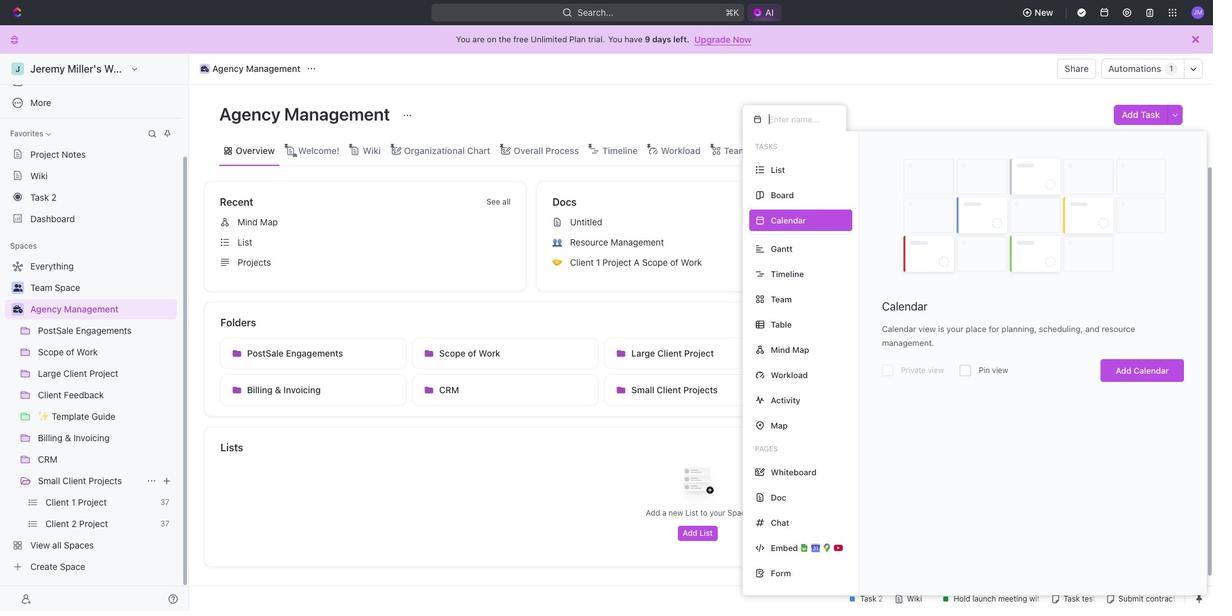 Task type: describe. For each thing, give the bounding box(es) containing it.
docs
[[553, 197, 577, 208]]

space
[[728, 509, 750, 518]]

project notes link
[[5, 144, 177, 164]]

timeline link
[[600, 142, 638, 160]]

calendar for calendar view is your place for planning, scheduling, and resource management.
[[882, 324, 917, 334]]

0 vertical spatial timeline
[[603, 145, 638, 156]]

scope of work button
[[412, 338, 600, 370]]

billing
[[247, 385, 273, 396]]

resources
[[886, 197, 936, 208]]

⌘k
[[726, 7, 740, 18]]

drop
[[992, 242, 1011, 253]]

dashboards link
[[5, 71, 177, 92]]

0 vertical spatial agency
[[212, 63, 244, 74]]

‎task
[[30, 192, 49, 203]]

upgrade
[[695, 34, 731, 45]]

small client projects inside the sidebar navigation
[[38, 476, 122, 487]]

1 vertical spatial agency management link
[[30, 300, 174, 320]]

share
[[1065, 63, 1089, 74]]

resources button
[[885, 195, 1159, 210]]

management inside 'tree'
[[64, 304, 119, 315]]

table
[[771, 320, 792, 330]]

add for add list
[[683, 529, 698, 539]]

pin view
[[979, 366, 1009, 376]]

overview link
[[233, 142, 275, 160]]

organizational chart
[[404, 145, 491, 156]]

add list
[[683, 529, 713, 539]]

welcome! link
[[296, 142, 340, 160]]

see all for 1st see all button
[[487, 197, 511, 207]]

small client projects link
[[38, 472, 142, 492]]

add a new list to your space
[[646, 509, 750, 518]]

chat
[[771, 518, 790, 528]]

project for large client project
[[685, 348, 714, 359]]

scheduling,
[[1039, 324, 1084, 334]]

gantt
[[771, 244, 793, 254]]

wiki inside the sidebar navigation
[[30, 170, 48, 181]]

is
[[939, 324, 945, 334]]

1 horizontal spatial map
[[771, 421, 788, 431]]

activity
[[771, 395, 801, 406]]

agency management inside 'tree'
[[30, 304, 119, 315]]

unlimited
[[531, 34, 567, 44]]

board
[[771, 190, 794, 200]]

welcome!
[[298, 145, 340, 156]]

0 horizontal spatial your
[[710, 509, 726, 518]]

doc
[[771, 493, 787, 503]]

0 vertical spatial team
[[724, 145, 747, 156]]

1 horizontal spatial of
[[671, 257, 679, 268]]

guide
[[1071, 348, 1095, 359]]

lists button
[[220, 441, 1177, 456]]

overall process link
[[511, 142, 579, 160]]

work inside "button"
[[479, 348, 501, 359]]

1 horizontal spatial 1
[[1170, 64, 1174, 73]]

pages
[[755, 445, 778, 453]]

folders
[[221, 317, 256, 329]]

view for calendar
[[919, 324, 936, 334]]

add calendar
[[1116, 366, 1169, 376]]

dashboard
[[30, 213, 75, 224]]

are
[[473, 34, 485, 44]]

sidebar navigation
[[0, 54, 189, 612]]

small inside button
[[632, 385, 655, 396]]

overview
[[236, 145, 275, 156]]

now
[[733, 34, 752, 45]]

favorites
[[10, 129, 43, 138]]

Enter name... field
[[768, 114, 836, 125]]

‎task 2 link
[[5, 187, 177, 207]]

1 horizontal spatial team
[[771, 294, 792, 304]]

untitled link
[[548, 212, 854, 233]]

0 horizontal spatial list link
[[215, 233, 521, 253]]

resource management
[[570, 237, 664, 248]]

2 vertical spatial calendar
[[1134, 366, 1169, 376]]

billing & invoicing button
[[220, 375, 407, 406]]

no lists icon. image
[[673, 458, 724, 509]]

left.
[[674, 34, 690, 44]]

1 vertical spatial workload
[[771, 370, 808, 380]]

automations
[[1109, 63, 1162, 74]]

scope inside "button"
[[439, 348, 466, 359]]

1 vertical spatial agency
[[219, 104, 281, 125]]

organizational chart link
[[402, 142, 491, 160]]

for
[[989, 324, 1000, 334]]

tree inside the sidebar navigation
[[5, 257, 177, 578]]

private view
[[901, 366, 945, 376]]

planning,
[[1002, 324, 1037, 334]]

process
[[546, 145, 579, 156]]

feedback
[[851, 348, 892, 359]]

resource
[[570, 237, 609, 248]]

view for private view
[[993, 366, 1009, 376]]

1 horizontal spatial wiki link
[[360, 142, 381, 160]]

resource
[[1102, 324, 1136, 334]]

notes
[[62, 149, 86, 160]]

team link
[[722, 142, 747, 160]]

private
[[901, 366, 926, 376]]

1 you from the left
[[456, 34, 471, 44]]

✨
[[1016, 348, 1028, 359]]

lists
[[221, 443, 243, 454]]

large client project
[[632, 348, 714, 359]]

recent
[[220, 197, 253, 208]]

workload link
[[659, 142, 701, 160]]

0 vertical spatial to
[[1051, 242, 1058, 253]]

0 vertical spatial list link
[[768, 142, 785, 160]]

trial.
[[588, 34, 605, 44]]

1 horizontal spatial business time image
[[201, 66, 209, 72]]

list right new
[[686, 509, 699, 518]]

1 vertical spatial to
[[701, 509, 708, 518]]

engagements
[[286, 348, 343, 359]]

2 you from the left
[[608, 34, 623, 44]]

1 vertical spatial agency management
[[219, 104, 394, 125]]

your inside calendar view is your place for planning, scheduling, and resource management.
[[947, 324, 964, 334]]

calendar view is your place for planning, scheduling, and resource management.
[[882, 324, 1136, 348]]

organizational
[[404, 145, 465, 156]]

✨ template guide button
[[989, 338, 1176, 370]]

wiki link inside the sidebar navigation
[[5, 166, 177, 186]]

project inside the sidebar navigation
[[30, 149, 59, 160]]

a
[[634, 257, 640, 268]]

2 see from the left
[[802, 197, 816, 207]]

client inside large client project button
[[658, 348, 682, 359]]

drop files here to attach
[[992, 242, 1085, 253]]

days
[[653, 34, 672, 44]]

add task button
[[1115, 105, 1168, 125]]

task
[[1141, 109, 1161, 120]]

spaces
[[10, 241, 37, 251]]

plan
[[570, 34, 586, 44]]



Task type: vqa. For each thing, say whether or not it's contained in the screenshot.
Row
no



Task type: locate. For each thing, give the bounding box(es) containing it.
✨ template guide
[[1016, 348, 1095, 359]]

whiteboard
[[771, 467, 817, 478]]

wiki link right welcome!
[[360, 142, 381, 160]]

0 horizontal spatial project
[[30, 149, 59, 160]]

mind map link
[[215, 212, 521, 233]]

large
[[632, 348, 656, 359]]

2 see all from the left
[[802, 197, 826, 207]]

1 all from the left
[[503, 197, 511, 207]]

the
[[499, 34, 511, 44]]

all right board
[[818, 197, 826, 207]]

2 vertical spatial map
[[771, 421, 788, 431]]

search...
[[578, 7, 614, 18]]

workload left team link
[[661, 145, 701, 156]]

0 horizontal spatial to
[[701, 509, 708, 518]]

agency management
[[212, 63, 301, 74], [219, 104, 394, 125], [30, 304, 119, 315]]

mind map
[[238, 217, 278, 228], [771, 345, 810, 355]]

add task
[[1122, 109, 1161, 120]]

1 horizontal spatial all
[[818, 197, 826, 207]]

team left tasks
[[724, 145, 747, 156]]

0 horizontal spatial team
[[724, 145, 747, 156]]

0 horizontal spatial wiki link
[[5, 166, 177, 186]]

scope right "a"
[[642, 257, 668, 268]]

0 vertical spatial your
[[947, 324, 964, 334]]

to up add list
[[701, 509, 708, 518]]

postsale
[[247, 348, 284, 359]]

2 see all button from the left
[[797, 195, 831, 210]]

your right is
[[947, 324, 964, 334]]

see all right board
[[802, 197, 826, 207]]

list down recent
[[238, 237, 252, 248]]

see all button right board
[[797, 195, 831, 210]]

timeline
[[603, 145, 638, 156], [771, 269, 804, 279]]

project left "a"
[[603, 257, 632, 268]]

mind map down recent
[[238, 217, 278, 228]]

new
[[1035, 7, 1054, 18]]

mind map down table
[[771, 345, 810, 355]]

workload up activity
[[771, 370, 808, 380]]

and
[[1086, 324, 1100, 334]]

list down enter name... field
[[770, 145, 785, 156]]

embed
[[771, 543, 798, 553]]

0 vertical spatial agency management
[[212, 63, 301, 74]]

client
[[570, 257, 594, 268], [658, 348, 682, 359], [824, 348, 848, 359], [657, 385, 681, 396], [63, 476, 86, 487]]

0 vertical spatial 1
[[1170, 64, 1174, 73]]

0 vertical spatial map
[[260, 217, 278, 228]]

0 horizontal spatial of
[[468, 348, 477, 359]]

calendar for calendar
[[882, 300, 928, 314]]

1 horizontal spatial wiki
[[363, 145, 381, 156]]

0 horizontal spatial agency management link
[[30, 300, 174, 320]]

1 horizontal spatial see all button
[[797, 195, 831, 210]]

workload
[[661, 145, 701, 156], [771, 370, 808, 380]]

1 horizontal spatial list link
[[768, 142, 785, 160]]

add left a
[[646, 509, 660, 518]]

0 horizontal spatial see all button
[[482, 195, 516, 210]]

1 vertical spatial wiki
[[30, 170, 48, 181]]

1 horizontal spatial see all
[[802, 197, 826, 207]]

management.
[[882, 338, 935, 348]]

calendar inside calendar view is your place for planning, scheduling, and resource management.
[[882, 324, 917, 334]]

view right private
[[928, 366, 945, 376]]

1 down "resource"
[[596, 257, 600, 268]]

of up crm button
[[468, 348, 477, 359]]

1 vertical spatial mind
[[771, 345, 791, 355]]

0 horizontal spatial wiki
[[30, 170, 48, 181]]

1 right "automations"
[[1170, 64, 1174, 73]]

projects
[[238, 257, 271, 268], [684, 385, 718, 396], [89, 476, 122, 487]]

dashboard link
[[5, 209, 177, 229]]

0 horizontal spatial see all
[[487, 197, 511, 207]]

see right board
[[802, 197, 816, 207]]

1 horizontal spatial project
[[603, 257, 632, 268]]

postsale engagements
[[247, 348, 343, 359]]

you are on the free unlimited plan trial. you have 9 days left. upgrade now
[[456, 34, 752, 45]]

client inside client feedback button
[[824, 348, 848, 359]]

1 vertical spatial business time image
[[13, 306, 22, 314]]

project down the folders button
[[685, 348, 714, 359]]

0 horizontal spatial scope
[[439, 348, 466, 359]]

project notes
[[30, 149, 86, 160]]

small client projects button
[[605, 375, 792, 406]]

👥
[[553, 238, 563, 247]]

wiki link down project notes link
[[5, 166, 177, 186]]

all left docs
[[503, 197, 511, 207]]

wiki right welcome!
[[363, 145, 381, 156]]

see down the chart
[[487, 197, 501, 207]]

0 vertical spatial scope
[[642, 257, 668, 268]]

add down resource
[[1116, 366, 1132, 376]]

1 horizontal spatial small
[[632, 385, 655, 396]]

tree
[[5, 257, 177, 578]]

1 vertical spatial small client projects
[[38, 476, 122, 487]]

0 horizontal spatial projects
[[89, 476, 122, 487]]

1 horizontal spatial mind
[[771, 345, 791, 355]]

of inside scope of work "button"
[[468, 348, 477, 359]]

new button
[[1018, 3, 1061, 23]]

2 horizontal spatial project
[[685, 348, 714, 359]]

0 horizontal spatial see
[[487, 197, 501, 207]]

untitled
[[570, 217, 603, 228]]

0 vertical spatial small
[[632, 385, 655, 396]]

timeline down gantt
[[771, 269, 804, 279]]

1 horizontal spatial work
[[681, 257, 702, 268]]

client feedback button
[[797, 338, 984, 370]]

of right "a"
[[671, 257, 679, 268]]

project for client 1 project a scope of work
[[603, 257, 632, 268]]

1 vertical spatial scope
[[439, 348, 466, 359]]

small inside the sidebar navigation
[[38, 476, 60, 487]]

agency inside the sidebar navigation
[[30, 304, 62, 315]]

0 vertical spatial of
[[671, 257, 679, 268]]

see all down the chart
[[487, 197, 511, 207]]

project
[[30, 149, 59, 160], [603, 257, 632, 268], [685, 348, 714, 359]]

list up board
[[771, 165, 785, 175]]

1 horizontal spatial projects
[[238, 257, 271, 268]]

your left 'space'
[[710, 509, 726, 518]]

0 horizontal spatial workload
[[661, 145, 701, 156]]

🤝
[[553, 258, 563, 267]]

1 vertical spatial small
[[38, 476, 60, 487]]

you left have
[[608, 34, 623, 44]]

favorites button
[[5, 126, 56, 142]]

0 vertical spatial mind map
[[238, 217, 278, 228]]

team up table
[[771, 294, 792, 304]]

1 vertical spatial of
[[468, 348, 477, 359]]

share button
[[1058, 59, 1097, 79]]

of
[[671, 257, 679, 268], [468, 348, 477, 359]]

here
[[1031, 242, 1048, 253]]

add left task at top
[[1122, 109, 1139, 120]]

list down the add a new list to your space
[[700, 529, 713, 539]]

1 vertical spatial mind map
[[771, 345, 810, 355]]

1 vertical spatial projects
[[684, 385, 718, 396]]

add for add calendar
[[1116, 366, 1132, 376]]

work up crm button
[[479, 348, 501, 359]]

view
[[919, 324, 936, 334], [928, 366, 945, 376], [993, 366, 1009, 376]]

1 horizontal spatial see
[[802, 197, 816, 207]]

client inside small client projects link
[[63, 476, 86, 487]]

0 horizontal spatial small
[[38, 476, 60, 487]]

add for add a new list to your space
[[646, 509, 660, 518]]

to right here
[[1051, 242, 1058, 253]]

small client projects
[[632, 385, 718, 396], [38, 476, 122, 487]]

template
[[1030, 348, 1069, 359]]

project down favorites button
[[30, 149, 59, 160]]

work
[[681, 257, 702, 268], [479, 348, 501, 359]]

tasks
[[755, 142, 778, 150]]

place
[[966, 324, 987, 334]]

mind down table
[[771, 345, 791, 355]]

9
[[645, 34, 651, 44]]

0 vertical spatial calendar
[[882, 300, 928, 314]]

1 horizontal spatial workload
[[771, 370, 808, 380]]

scope up crm
[[439, 348, 466, 359]]

1 vertical spatial project
[[603, 257, 632, 268]]

0 horizontal spatial timeline
[[603, 145, 638, 156]]

view left is
[[919, 324, 936, 334]]

1 vertical spatial map
[[793, 345, 810, 355]]

0 vertical spatial workload
[[661, 145, 701, 156]]

0 horizontal spatial all
[[503, 197, 511, 207]]

timeline right process
[[603, 145, 638, 156]]

projects inside 'tree'
[[89, 476, 122, 487]]

1 horizontal spatial agency management link
[[197, 61, 304, 76]]

0 vertical spatial agency management link
[[197, 61, 304, 76]]

project inside button
[[685, 348, 714, 359]]

1 vertical spatial timeline
[[771, 269, 804, 279]]

add for add task
[[1122, 109, 1139, 120]]

on
[[487, 34, 497, 44]]

you left are
[[456, 34, 471, 44]]

wiki link
[[360, 142, 381, 160], [5, 166, 177, 186]]

crm button
[[412, 375, 600, 406]]

0 vertical spatial small client projects
[[632, 385, 718, 396]]

team
[[724, 145, 747, 156], [771, 294, 792, 304]]

0 horizontal spatial you
[[456, 34, 471, 44]]

see all button
[[482, 195, 516, 210], [797, 195, 831, 210]]

crm
[[439, 385, 459, 396]]

2 vertical spatial agency management
[[30, 304, 119, 315]]

wiki
[[363, 145, 381, 156], [30, 170, 48, 181]]

add
[[1122, 109, 1139, 120], [1116, 366, 1132, 376], [646, 509, 660, 518], [683, 529, 698, 539]]

0 vertical spatial wiki
[[363, 145, 381, 156]]

2 all from the left
[[818, 197, 826, 207]]

1 vertical spatial wiki link
[[5, 166, 177, 186]]

files
[[1013, 242, 1029, 253]]

0 vertical spatial business time image
[[201, 66, 209, 72]]

1 vertical spatial calendar
[[882, 324, 917, 334]]

small
[[632, 385, 655, 396], [38, 476, 60, 487]]

chart
[[467, 145, 491, 156]]

1 vertical spatial 1
[[596, 257, 600, 268]]

mind down recent
[[238, 217, 258, 228]]

work down the untitled link
[[681, 257, 702, 268]]

a
[[663, 509, 667, 518]]

0 horizontal spatial mind
[[238, 217, 258, 228]]

1 horizontal spatial you
[[608, 34, 623, 44]]

1 vertical spatial list link
[[215, 233, 521, 253]]

0 vertical spatial wiki link
[[360, 142, 381, 160]]

new
[[669, 509, 684, 518]]

0 horizontal spatial small client projects
[[38, 476, 122, 487]]

to
[[1051, 242, 1058, 253], [701, 509, 708, 518]]

view right pin
[[993, 366, 1009, 376]]

invoicing
[[284, 385, 321, 396]]

2 horizontal spatial map
[[793, 345, 810, 355]]

1 see from the left
[[487, 197, 501, 207]]

tree containing agency management
[[5, 257, 177, 578]]

view inside calendar view is your place for planning, scheduling, and resource management.
[[919, 324, 936, 334]]

1 see all button from the left
[[482, 195, 516, 210]]

1 vertical spatial work
[[479, 348, 501, 359]]

projects inside button
[[684, 385, 718, 396]]

business time image inside 'tree'
[[13, 306, 22, 314]]

0 vertical spatial projects
[[238, 257, 271, 268]]

1 see all from the left
[[487, 197, 511, 207]]

0 horizontal spatial mind map
[[238, 217, 278, 228]]

scope of work
[[439, 348, 501, 359]]

billing & invoicing
[[247, 385, 321, 396]]

calendar
[[882, 300, 928, 314], [882, 324, 917, 334], [1134, 366, 1169, 376]]

0 vertical spatial project
[[30, 149, 59, 160]]

0 vertical spatial mind
[[238, 217, 258, 228]]

2 vertical spatial project
[[685, 348, 714, 359]]

0 horizontal spatial 1
[[596, 257, 600, 268]]

form
[[771, 569, 791, 579]]

1 horizontal spatial scope
[[642, 257, 668, 268]]

see all button down the chart
[[482, 195, 516, 210]]

1 vertical spatial team
[[771, 294, 792, 304]]

add down the add a new list to your space
[[683, 529, 698, 539]]

attach
[[1061, 242, 1085, 253]]

2
[[51, 192, 57, 203]]

‎task 2
[[30, 192, 57, 203]]

large client project button
[[605, 338, 792, 370]]

0 vertical spatial work
[[681, 257, 702, 268]]

small client projects inside button
[[632, 385, 718, 396]]

1 horizontal spatial mind map
[[771, 345, 810, 355]]

business time image
[[201, 66, 209, 72], [13, 306, 22, 314]]

add list button
[[678, 527, 718, 542]]

see
[[487, 197, 501, 207], [802, 197, 816, 207]]

1 horizontal spatial timeline
[[771, 269, 804, 279]]

folders button
[[220, 315, 1159, 331]]

2 horizontal spatial projects
[[684, 385, 718, 396]]

see all for 1st see all button from the right
[[802, 197, 826, 207]]

overall
[[514, 145, 543, 156]]

wiki up ‎task
[[30, 170, 48, 181]]

list inside button
[[700, 529, 713, 539]]

0 horizontal spatial business time image
[[13, 306, 22, 314]]

client inside small client projects button
[[657, 385, 681, 396]]

postsale engagements button
[[220, 338, 407, 370]]



